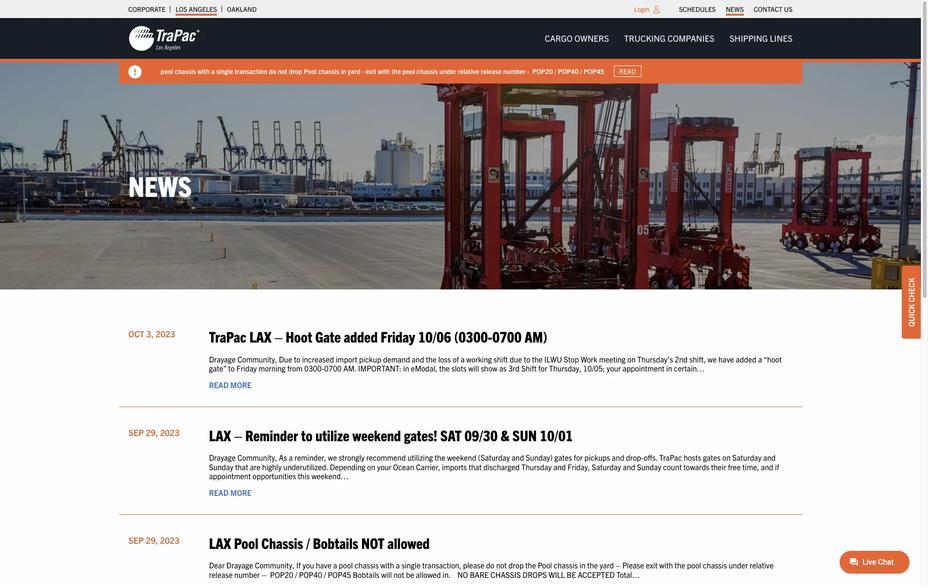 Task type: locate. For each thing, give the bounding box(es) containing it.
bobtails
[[313, 534, 359, 552], [353, 570, 380, 579]]

0 vertical spatial more
[[230, 380, 252, 390]]

will left be
[[381, 570, 392, 579]]

friday up demand on the left of the page
[[381, 327, 415, 346]]

0 horizontal spatial pool
[[234, 534, 259, 552]]

community, inside drayage community, as a reminder, we strongly recommend utilizing the weekend (saturday and sunday) gates for pickups and drop-offs. trapac hosts gates on saturday and sunday that are highly underutilized. depending on your ocean carrier, imports that discharged thursday and friday, saturday and sunday count towards their free time, and if appointment opportunities this weekend…
[[238, 453, 277, 463]]

your left 'ocean'
[[377, 462, 392, 472]]

0 horizontal spatial single
[[216, 67, 233, 75]]

please
[[463, 561, 485, 570]]

lax – reminder to utilize weekend gates!   sat 09/30 & sun 10/01
[[209, 426, 573, 444]]

read more link inside trapac lax – hoot gate added friday 10/06 (0300-0700 am) 'article'
[[209, 380, 252, 390]]

community, left due
[[238, 354, 277, 364]]

your inside drayage community, as a reminder, we strongly recommend utilizing the weekend (saturday and sunday) gates for pickups and drop-offs. trapac hosts gates on saturday and sunday that are highly underutilized. depending on your ocean carrier, imports that discharged thursday and friday, saturday and sunday count towards their free time, and if appointment opportunities this weekend…
[[377, 462, 392, 472]]

2 vertical spatial lax
[[209, 534, 231, 552]]

gates right the hosts
[[703, 453, 721, 463]]

1 horizontal spatial that
[[469, 462, 482, 472]]

bobtails up 'you'
[[313, 534, 359, 552]]

oakland
[[227, 5, 257, 13]]

sunday left count
[[637, 462, 662, 472]]

0 vertical spatial sep
[[128, 427, 144, 438]]

1 horizontal spatial sunday
[[637, 462, 662, 472]]

09/30
[[465, 426, 498, 444]]

quick check link
[[903, 266, 921, 339]]

0700 up shift
[[493, 327, 522, 346]]

/ up 'you'
[[306, 534, 310, 552]]

owners
[[575, 33, 609, 44]]

1 sep 29, 2023 from the top
[[128, 427, 180, 438]]

2 vertical spatial read
[[209, 488, 229, 498]]

gates!
[[404, 426, 438, 444]]

added left "hoot
[[736, 354, 757, 364]]

a left be
[[396, 561, 400, 570]]

hosts
[[684, 453, 702, 463]]

relative inside dear drayage community, if you have a pool chassis with a single transaction, please do not drop the pool chassis in the yard – please exit with the pool chassis under relative release number –  pop20 / pop40 / pop45 bobtails will not be allowed in.    no bare chassis drops will be accepted total…
[[750, 561, 774, 570]]

work
[[581, 354, 598, 364]]

2 vertical spatial 2023
[[160, 535, 180, 546]]

am.
[[344, 364, 357, 373]]

1 vertical spatial news
[[128, 168, 192, 203]]

/ down the cargo
[[555, 67, 557, 75]]

-
[[362, 67, 364, 75], [527, 67, 530, 75]]

appointment
[[623, 364, 665, 373], [209, 471, 251, 481]]

dear
[[209, 561, 225, 570]]

menu bar
[[674, 2, 798, 16], [537, 29, 801, 48]]

1 vertical spatial sep
[[128, 535, 144, 546]]

1 horizontal spatial have
[[719, 354, 734, 364]]

do right transaction
[[269, 67, 276, 75]]

2nd
[[675, 354, 688, 364]]

1 horizontal spatial added
[[736, 354, 757, 364]]

read more
[[209, 380, 252, 390], [209, 488, 252, 498]]

0 vertical spatial 0700
[[493, 327, 522, 346]]

be
[[567, 570, 576, 579]]

0 horizontal spatial do
[[269, 67, 276, 75]]

1 vertical spatial exit
[[646, 561, 658, 570]]

drayage inside 'drayage community, due to increased import pickup demand and the loss of a working shift due to the ilwu stop work meeting on thursday's 2nd shift, we have added a "hoot gate" to friday morning from 0300-0700 am. important: in emodal, the slots will show as 3rd shift for thursday, 10/05; your appointment in certain…'
[[209, 354, 236, 364]]

more inside lax – reminder to utilize weekend gates!   sat 09/30 & sun 10/01 article
[[230, 488, 252, 498]]

community, inside 'drayage community, due to increased import pickup demand and the loss of a working shift due to the ilwu stop work meeting on thursday's 2nd shift, we have added a "hoot gate" to friday morning from 0300-0700 am. important: in emodal, the slots will show as 3rd shift for thursday, 10/05; your appointment in certain…'
[[238, 354, 277, 364]]

1 vertical spatial do
[[486, 561, 495, 570]]

weekend down the sat
[[447, 453, 477, 463]]

under inside dear drayage community, if you have a pool chassis with a single transaction, please do not drop the pool chassis in the yard – please exit with the pool chassis under relative release number –  pop20 / pop40 / pop45 bobtails will not be allowed in.    no bare chassis drops will be accepted total…
[[729, 561, 748, 570]]

thursday,
[[549, 364, 582, 373]]

1 horizontal spatial single
[[402, 561, 421, 570]]

a right "of"
[[461, 354, 465, 364]]

sunday left are
[[209, 462, 233, 472]]

0 horizontal spatial friday
[[237, 364, 257, 373]]

1 vertical spatial community,
[[238, 453, 277, 463]]

trapac lax – hoot gate added friday 10/06 (0300-0700 am)
[[209, 327, 548, 346]]

1 vertical spatial –
[[234, 426, 242, 444]]

and inside 'drayage community, due to increased import pickup demand and the loss of a working shift due to the ilwu stop work meeting on thursday's 2nd shift, we have added a "hoot gate" to friday morning from 0300-0700 am. important: in emodal, the slots will show as 3rd shift for thursday, 10/05; your appointment in certain…'
[[412, 354, 424, 364]]

thursday
[[522, 462, 552, 472]]

1 vertical spatial pop20
[[270, 570, 294, 579]]

read inside the read link
[[620, 67, 636, 75]]

emodal,
[[411, 364, 438, 373]]

1 vertical spatial pop45
[[328, 570, 351, 579]]

2023
[[156, 329, 175, 340], [160, 427, 180, 438], [160, 535, 180, 546]]

drayage inside dear drayage community, if you have a pool chassis with a single transaction, please do not drop the pool chassis in the yard – please exit with the pool chassis under relative release number –  pop20 / pop40 / pop45 bobtails will not be allowed in.    no bare chassis drops will be accepted total…
[[227, 561, 253, 570]]

relative
[[458, 67, 480, 75], [750, 561, 774, 570]]

will inside 'drayage community, due to increased import pickup demand and the loss of a working shift due to the ilwu stop work meeting on thursday's 2nd shift, we have added a "hoot gate" to friday morning from 0300-0700 am. important: in emodal, the slots will show as 3rd shift for thursday, 10/05; your appointment in certain…'
[[469, 364, 479, 373]]

have right 'you'
[[316, 561, 332, 570]]

1 vertical spatial 29,
[[146, 535, 158, 546]]

angeles
[[189, 5, 217, 13]]

a right as
[[289, 453, 293, 463]]

2 that from the left
[[469, 462, 482, 472]]

pop40 inside dear drayage community, if you have a pool chassis with a single transaction, please do not drop the pool chassis in the yard – please exit with the pool chassis under relative release number –  pop20 / pop40 / pop45 bobtails will not be allowed in.    no bare chassis drops will be accepted total…
[[299, 570, 322, 579]]

1 vertical spatial appointment
[[209, 471, 251, 481]]

and left if
[[761, 462, 774, 472]]

oct
[[128, 329, 144, 340]]

menu bar up shipping
[[674, 2, 798, 16]]

thursday's
[[638, 354, 674, 364]]

1 vertical spatial single
[[402, 561, 421, 570]]

2023 inside trapac lax – hoot gate added friday 10/06 (0300-0700 am) 'article'
[[156, 329, 175, 340]]

– left reminder
[[234, 426, 242, 444]]

that right imports
[[469, 462, 482, 472]]

2 29, from the top
[[146, 535, 158, 546]]

0 horizontal spatial pop20
[[270, 570, 294, 579]]

0 horizontal spatial under
[[440, 67, 457, 75]]

pop45 right 'you'
[[328, 570, 351, 579]]

1 29, from the top
[[146, 427, 158, 438]]

menu bar down light image
[[537, 29, 801, 48]]

exit inside dear drayage community, if you have a pool chassis with a single transaction, please do not drop the pool chassis in the yard – please exit with the pool chassis under relative release number –  pop20 / pop40 / pop45 bobtails will not be allowed in.    no bare chassis drops will be accepted total…
[[646, 561, 658, 570]]

friday
[[381, 327, 415, 346], [237, 364, 257, 373]]

sep for lax pool chassis / bobtails not allowed
[[128, 535, 144, 546]]

a
[[211, 67, 215, 75], [461, 354, 465, 364], [759, 354, 763, 364], [289, 453, 293, 463], [333, 561, 337, 570], [396, 561, 400, 570]]

0 horizontal spatial release
[[209, 570, 233, 579]]

"hoot
[[764, 354, 782, 364]]

0 horizontal spatial drop
[[289, 67, 302, 75]]

pop40 down lax pool chassis / bobtails not allowed
[[299, 570, 322, 579]]

news
[[726, 5, 744, 13], [128, 168, 192, 203]]

pop20 down the cargo
[[533, 67, 553, 75]]

1 gates from the left
[[555, 453, 572, 463]]

sun
[[513, 426, 537, 444]]

on right strongly
[[367, 462, 376, 472]]

read more inside trapac lax – hoot gate added friday 10/06 (0300-0700 am) 'article'
[[209, 380, 252, 390]]

drop right transaction
[[289, 67, 302, 75]]

we
[[708, 354, 717, 364], [328, 453, 337, 463]]

menu bar containing schedules
[[674, 2, 798, 16]]

hoot
[[286, 327, 312, 346]]

1 vertical spatial for
[[574, 453, 583, 463]]

read more down are
[[209, 488, 252, 498]]

0 horizontal spatial -
[[362, 67, 364, 75]]

loss
[[439, 354, 451, 364]]

0 horizontal spatial on
[[367, 462, 376, 472]]

exit
[[366, 67, 376, 75], [646, 561, 658, 570]]

0 vertical spatial –
[[275, 327, 283, 346]]

1 horizontal spatial appointment
[[623, 364, 665, 373]]

2 sunday from the left
[[637, 462, 662, 472]]

from
[[287, 364, 303, 373]]

read more link for lax
[[209, 488, 252, 498]]

1 sunday from the left
[[209, 462, 233, 472]]

29, inside lax pool chassis / bobtails not allowed article
[[146, 535, 158, 546]]

light image
[[654, 6, 660, 13]]

sep inside lax pool chassis / bobtails not allowed article
[[128, 535, 144, 546]]

0 horizontal spatial we
[[328, 453, 337, 463]]

friday,
[[568, 462, 590, 472]]

quick
[[907, 304, 917, 327]]

for inside drayage community, as a reminder, we strongly recommend utilizing the weekend (saturday and sunday) gates for pickups and drop-offs. trapac hosts gates on saturday and sunday that are highly underutilized. depending on your ocean carrier, imports that discharged thursday and friday, saturday and sunday count towards their free time, and if appointment opportunities this weekend…
[[574, 453, 583, 463]]

for right shift
[[539, 364, 548, 373]]

2 vertical spatial pool
[[538, 561, 552, 570]]

1 horizontal spatial –
[[275, 327, 283, 346]]

29, inside lax – reminder to utilize weekend gates!   sat 09/30 & sun 10/01 article
[[146, 427, 158, 438]]

read for trapac lax – hoot gate added friday 10/06 (0300-0700 am)
[[209, 380, 229, 390]]

1 vertical spatial more
[[230, 488, 252, 498]]

added
[[344, 327, 378, 346], [736, 354, 757, 364]]

3rd
[[509, 364, 520, 373]]

community, for lax
[[238, 354, 277, 364]]

0 vertical spatial menu bar
[[674, 2, 798, 16]]

read more down 'gate"'
[[209, 380, 252, 390]]

have
[[719, 354, 734, 364], [316, 561, 332, 570]]

pop40 down cargo owners link
[[558, 67, 579, 75]]

0 horizontal spatial your
[[377, 462, 392, 472]]

added up pickup
[[344, 327, 378, 346]]

appointment inside drayage community, as a reminder, we strongly recommend utilizing the weekend (saturday and sunday) gates for pickups and drop-offs. trapac hosts gates on saturday and sunday that are highly underutilized. depending on your ocean carrier, imports that discharged thursday and friday, saturday and sunday count towards their free time, and if appointment opportunities this weekend…
[[209, 471, 251, 481]]

– left "hoot"
[[275, 327, 283, 346]]

we inside drayage community, as a reminder, we strongly recommend utilizing the weekend (saturday and sunday) gates for pickups and drop-offs. trapac hosts gates on saturday and sunday that are highly underutilized. depending on your ocean carrier, imports that discharged thursday and friday, saturday and sunday count towards their free time, and if appointment opportunities this weekend…
[[328, 453, 337, 463]]

pool chassis with a single transaction  do not drop pool chassis in yard -  exit with the pool chassis under relative release number -  pop20 / pop40 / pop45
[[161, 67, 605, 75]]

in
[[341, 67, 346, 75], [403, 364, 409, 373], [667, 364, 673, 373], [580, 561, 586, 570]]

saturday
[[733, 453, 762, 463], [592, 462, 621, 472]]

0 horizontal spatial gates
[[555, 453, 572, 463]]

community, left if
[[255, 561, 295, 570]]

on inside 'drayage community, due to increased import pickup demand and the loss of a working shift due to the ilwu stop work meeting on thursday's 2nd shift, we have added a "hoot gate" to friday morning from 0300-0700 am. important: in emodal, the slots will show as 3rd shift for thursday, 10/05; your appointment in certain…'
[[628, 354, 636, 364]]

drop right bare on the bottom
[[509, 561, 524, 570]]

0700 inside 'drayage community, due to increased import pickup demand and the loss of a working shift due to the ilwu stop work meeting on thursday's 2nd shift, we have added a "hoot gate" to friday morning from 0300-0700 am. important: in emodal, the slots will show as 3rd shift for thursday, 10/05; your appointment in certain…'
[[324, 364, 342, 373]]

corporate
[[128, 5, 166, 13]]

drayage for trapac
[[209, 354, 236, 364]]

appointment left 2nd
[[623, 364, 665, 373]]

not right bare on the bottom
[[496, 561, 507, 570]]

not right transaction
[[278, 67, 287, 75]]

will inside dear drayage community, if you have a pool chassis with a single transaction, please do not drop the pool chassis in the yard – please exit with the pool chassis under relative release number –  pop20 / pop40 / pop45 bobtails will not be allowed in.    no bare chassis drops will be accepted total…
[[381, 570, 392, 579]]

0 horizontal spatial exit
[[366, 67, 376, 75]]

1 vertical spatial sep 29, 2023
[[128, 535, 180, 546]]

due
[[279, 354, 292, 364]]

opportunities
[[253, 471, 296, 481]]

single left transaction,
[[402, 561, 421, 570]]

sep inside lax – reminder to utilize weekend gates!   sat 09/30 & sun 10/01 article
[[128, 427, 144, 438]]

1 horizontal spatial yard
[[600, 561, 614, 570]]

29,
[[146, 427, 158, 438], [146, 535, 158, 546]]

weekend
[[353, 426, 401, 444], [447, 453, 477, 463]]

1 more from the top
[[230, 380, 252, 390]]

read more inside lax – reminder to utilize weekend gates!   sat 09/30 & sun 10/01 article
[[209, 488, 252, 498]]

0 horizontal spatial number
[[234, 570, 260, 579]]

on right meeting
[[628, 354, 636, 364]]

0 vertical spatial read
[[620, 67, 636, 75]]

number
[[503, 67, 526, 75], [234, 570, 260, 579]]

0 vertical spatial drayage
[[209, 354, 236, 364]]

we right shift,
[[708, 354, 717, 364]]

will right slots
[[469, 364, 479, 373]]

with
[[198, 67, 210, 75], [378, 67, 390, 75], [381, 561, 394, 570], [660, 561, 673, 570]]

– left please
[[616, 561, 621, 570]]

and right demand on the left of the page
[[412, 354, 424, 364]]

be
[[406, 570, 414, 579]]

please
[[623, 561, 644, 570]]

your
[[607, 364, 621, 373], [377, 462, 392, 472]]

more for lax
[[230, 380, 252, 390]]

0700
[[493, 327, 522, 346], [324, 364, 342, 373]]

a left "hoot
[[759, 354, 763, 364]]

pool
[[161, 67, 173, 75], [403, 67, 415, 75], [339, 561, 353, 570], [687, 561, 702, 570]]

shipping lines link
[[722, 29, 801, 48]]

ilwu
[[545, 354, 562, 364]]

that left are
[[235, 462, 248, 472]]

gates down 10/01
[[555, 453, 572, 463]]

0 horizontal spatial not
[[278, 67, 287, 75]]

– inside dear drayage community, if you have a pool chassis with a single transaction, please do not drop the pool chassis in the yard – please exit with the pool chassis under relative release number –  pop20 / pop40 / pop45 bobtails will not be allowed in.    no bare chassis drops will be accepted total…
[[616, 561, 621, 570]]

los angeles image
[[128, 25, 200, 52]]

drop
[[289, 67, 302, 75], [509, 561, 524, 570]]

0300-
[[304, 364, 324, 373]]

0 vertical spatial sep 29, 2023
[[128, 427, 180, 438]]

shift
[[522, 364, 537, 373]]

drayage inside drayage community, as a reminder, we strongly recommend utilizing the weekend (saturday and sunday) gates for pickups and drop-offs. trapac hosts gates on saturday and sunday that are highly underutilized. depending on your ocean carrier, imports that discharged thursday and friday, saturday and sunday count towards their free time, and if appointment opportunities this weekend…
[[209, 453, 236, 463]]

pop45 inside dear drayage community, if you have a pool chassis with a single transaction, please do not drop the pool chassis in the yard – please exit with the pool chassis under relative release number –  pop20 / pop40 / pop45 bobtails will not be allowed in.    no bare chassis drops will be accepted total…
[[328, 570, 351, 579]]

0 horizontal spatial that
[[235, 462, 248, 472]]

trucking companies
[[625, 33, 715, 44]]

read more link
[[209, 380, 252, 390], [209, 488, 252, 498]]

1 horizontal spatial relative
[[750, 561, 774, 570]]

1 horizontal spatial release
[[481, 67, 502, 75]]

1 vertical spatial pool
[[234, 534, 259, 552]]

– inside article
[[234, 426, 242, 444]]

lines
[[770, 33, 793, 44]]

have right shift,
[[719, 354, 734, 364]]

have inside 'drayage community, due to increased import pickup demand and the loss of a working shift due to the ilwu stop work meeting on thursday's 2nd shift, we have added a "hoot gate" to friday morning from 0300-0700 am. important: in emodal, the slots will show as 3rd shift for thursday, 10/05; your appointment in certain…'
[[719, 354, 734, 364]]

discharged
[[484, 462, 520, 472]]

0 horizontal spatial have
[[316, 561, 332, 570]]

allowed up be
[[388, 534, 430, 552]]

trucking companies link
[[617, 29, 722, 48]]

bobtails down not
[[353, 570, 380, 579]]

allowed inside dear drayage community, if you have a pool chassis with a single transaction, please do not drop the pool chassis in the yard – please exit with the pool chassis under relative release number –  pop20 / pop40 / pop45 bobtails will not be allowed in.    no bare chassis drops will be accepted total…
[[416, 570, 441, 579]]

0 vertical spatial will
[[469, 364, 479, 373]]

not left be
[[394, 570, 404, 579]]

read more link inside lax – reminder to utilize weekend gates!   sat 09/30 & sun 10/01 article
[[209, 488, 252, 498]]

appointment left highly
[[209, 471, 251, 481]]

0 vertical spatial trapac
[[209, 327, 247, 346]]

trapac
[[209, 327, 247, 346], [660, 453, 682, 463]]

drayage
[[209, 354, 236, 364], [209, 453, 236, 463], [227, 561, 253, 570]]

a right 'you'
[[333, 561, 337, 570]]

2 more from the top
[[230, 488, 252, 498]]

cargo owners
[[545, 33, 609, 44]]

0 vertical spatial read more
[[209, 380, 252, 390]]

sep 29, 2023
[[128, 427, 180, 438], [128, 535, 180, 546]]

read
[[620, 67, 636, 75], [209, 380, 229, 390], [209, 488, 229, 498]]

do
[[269, 67, 276, 75], [486, 561, 495, 570]]

for left pickups
[[574, 453, 583, 463]]

1 vertical spatial yard
[[600, 561, 614, 570]]

yard inside dear drayage community, if you have a pool chassis with a single transaction, please do not drop the pool chassis in the yard – please exit with the pool chassis under relative release number –  pop20 / pop40 / pop45 bobtails will not be allowed in.    no bare chassis drops will be accepted total…
[[600, 561, 614, 570]]

weekend…
[[312, 471, 349, 481]]

this
[[298, 471, 310, 481]]

number inside dear drayage community, if you have a pool chassis with a single transaction, please do not drop the pool chassis in the yard – please exit with the pool chassis under relative release number –  pop20 / pop40 / pop45 bobtails will not be allowed in.    no bare chassis drops will be accepted total…
[[234, 570, 260, 579]]

friday left morning
[[237, 364, 257, 373]]

0 vertical spatial 29,
[[146, 427, 158, 438]]

in inside dear drayage community, if you have a pool chassis with a single transaction, please do not drop the pool chassis in the yard – please exit with the pool chassis under relative release number –  pop20 / pop40 / pop45 bobtails will not be allowed in.    no bare chassis drops will be accepted total…
[[580, 561, 586, 570]]

0 vertical spatial pool
[[304, 67, 317, 75]]

1 vertical spatial read
[[209, 380, 229, 390]]

1 read more from the top
[[209, 380, 252, 390]]

trapac up 'gate"'
[[209, 327, 247, 346]]

menu bar containing cargo owners
[[537, 29, 801, 48]]

0 horizontal spatial pop40
[[299, 570, 322, 579]]

a left transaction
[[211, 67, 215, 75]]

1 horizontal spatial your
[[607, 364, 621, 373]]

appointment inside 'drayage community, due to increased import pickup demand and the loss of a working shift due to the ilwu stop work meeting on thursday's 2nd shift, we have added a "hoot gate" to friday morning from 0300-0700 am. important: in emodal, the slots will show as 3rd shift for thursday, 10/05; your appointment in certain…'
[[623, 364, 665, 373]]

1 vertical spatial we
[[328, 453, 337, 463]]

1 horizontal spatial pop45
[[584, 67, 605, 75]]

1 vertical spatial release
[[209, 570, 233, 579]]

and left friday,
[[554, 462, 566, 472]]

banner
[[0, 18, 929, 84]]

friday inside 'drayage community, due to increased import pickup demand and the loss of a working shift due to the ilwu stop work meeting on thursday's 2nd shift, we have added a "hoot gate" to friday morning from 0300-0700 am. important: in emodal, the slots will show as 3rd shift for thursday, 10/05; your appointment in certain…'
[[237, 364, 257, 373]]

1 vertical spatial drop
[[509, 561, 524, 570]]

read inside trapac lax – hoot gate added friday 10/06 (0300-0700 am) 'article'
[[209, 380, 229, 390]]

1 sep from the top
[[128, 427, 144, 438]]

pop20 left if
[[270, 570, 294, 579]]

read more link down are
[[209, 488, 252, 498]]

your right 10/05;
[[607, 364, 621, 373]]

2 vertical spatial –
[[616, 561, 621, 570]]

–
[[275, 327, 283, 346], [234, 426, 242, 444], [616, 561, 621, 570]]

do right please
[[486, 561, 495, 570]]

pop45
[[584, 67, 605, 75], [328, 570, 351, 579]]

1 horizontal spatial gates
[[703, 453, 721, 463]]

allowed right be
[[416, 570, 441, 579]]

drop inside dear drayage community, if you have a pool chassis with a single transaction, please do not drop the pool chassis in the yard – please exit with the pool chassis under relative release number –  pop20 / pop40 / pop45 bobtails will not be allowed in.    no bare chassis drops will be accepted total…
[[509, 561, 524, 570]]

single left transaction
[[216, 67, 233, 75]]

saturday right friday,
[[592, 462, 621, 472]]

0 horizontal spatial appointment
[[209, 471, 251, 481]]

pop45 down owners
[[584, 67, 605, 75]]

1 vertical spatial will
[[381, 570, 392, 579]]

do inside dear drayage community, if you have a pool chassis with a single transaction, please do not drop the pool chassis in the yard – please exit with the pool chassis under relative release number –  pop20 / pop40 / pop45 bobtails will not be allowed in.    no bare chassis drops will be accepted total…
[[486, 561, 495, 570]]

1 horizontal spatial do
[[486, 561, 495, 570]]

1 read more link from the top
[[209, 380, 252, 390]]

2 horizontal spatial –
[[616, 561, 621, 570]]

0 vertical spatial drop
[[289, 67, 302, 75]]

sep 29, 2023 inside lax pool chassis / bobtails not allowed article
[[128, 535, 180, 546]]

1 vertical spatial trapac
[[660, 453, 682, 463]]

1 vertical spatial under
[[729, 561, 748, 570]]

community, up opportunities
[[238, 453, 277, 463]]

2 read more link from the top
[[209, 488, 252, 498]]

1 vertical spatial relative
[[750, 561, 774, 570]]

contact us link
[[754, 2, 793, 16]]

0 vertical spatial allowed
[[388, 534, 430, 552]]

2 read more from the top
[[209, 488, 252, 498]]

the inside drayage community, as a reminder, we strongly recommend utilizing the weekend (saturday and sunday) gates for pickups and drop-offs. trapac hosts gates on saturday and sunday that are highly underutilized. depending on your ocean carrier, imports that discharged thursday and friday, saturday and sunday count towards their free time, and if appointment opportunities this weekend…
[[435, 453, 446, 463]]

highly
[[262, 462, 282, 472]]

companies
[[668, 33, 715, 44]]

2 horizontal spatial pool
[[538, 561, 552, 570]]

1 horizontal spatial drop
[[509, 561, 524, 570]]

0700 left am.
[[324, 364, 342, 373]]

increased
[[302, 354, 334, 364]]

2023 inside lax pool chassis / bobtails not allowed article
[[160, 535, 180, 546]]

1 vertical spatial your
[[377, 462, 392, 472]]

read inside lax – reminder to utilize weekend gates!   sat 09/30 & sun 10/01 article
[[209, 488, 229, 498]]

2 vertical spatial drayage
[[227, 561, 253, 570]]

saturday right their
[[733, 453, 762, 463]]

2 sep from the top
[[128, 535, 144, 546]]

0 vertical spatial for
[[539, 364, 548, 373]]

0 vertical spatial appointment
[[623, 364, 665, 373]]

more for –
[[230, 488, 252, 498]]

that
[[235, 462, 248, 472], [469, 462, 482, 472]]

1 vertical spatial read more link
[[209, 488, 252, 498]]

29, for lax – reminder to utilize weekend gates!   sat 09/30 & sun 10/01
[[146, 427, 158, 438]]

1 vertical spatial menu bar
[[537, 29, 801, 48]]

0 horizontal spatial 0700
[[324, 364, 342, 373]]

gates
[[555, 453, 572, 463], [703, 453, 721, 463]]

read more link down 'gate"'
[[209, 380, 252, 390]]

2 sep 29, 2023 from the top
[[128, 535, 180, 546]]

on left time,
[[723, 453, 731, 463]]

we up weekend…
[[328, 453, 337, 463]]

weekend up recommend at the bottom of the page
[[353, 426, 401, 444]]

sep 29, 2023 inside lax – reminder to utilize weekend gates!   sat 09/30 & sun 10/01 article
[[128, 427, 180, 438]]

more inside trapac lax – hoot gate added friday 10/06 (0300-0700 am) 'article'
[[230, 380, 252, 390]]

trapac right offs.
[[660, 453, 682, 463]]

read for lax – reminder to utilize weekend gates!   sat 09/30 & sun 10/01
[[209, 488, 229, 498]]

2023 inside lax – reminder to utilize weekend gates!   sat 09/30 & sun 10/01 article
[[160, 427, 180, 438]]

1 horizontal spatial weekend
[[447, 453, 477, 463]]



Task type: vqa. For each thing, say whether or not it's contained in the screenshot.
search
no



Task type: describe. For each thing, give the bounding box(es) containing it.
1 horizontal spatial news
[[726, 5, 744, 13]]

sunday)
[[526, 453, 553, 463]]

2023 for trapac lax – hoot gate added friday 10/06 (0300-0700 am)
[[156, 329, 175, 340]]

accepted
[[578, 570, 615, 579]]

– inside 'article'
[[275, 327, 283, 346]]

carrier,
[[416, 462, 440, 472]]

meeting
[[599, 354, 626, 364]]

utilizing
[[408, 453, 433, 463]]

shipping
[[730, 33, 768, 44]]

trapac inside drayage community, as a reminder, we strongly recommend utilizing the weekend (saturday and sunday) gates for pickups and drop-offs. trapac hosts gates on saturday and sunday that are highly underutilized. depending on your ocean carrier, imports that discharged thursday and friday, saturday and sunday count towards their free time, and if appointment opportunities this weekend…
[[660, 453, 682, 463]]

shift
[[494, 354, 508, 364]]

pool inside dear drayage community, if you have a pool chassis with a single transaction, please do not drop the pool chassis in the yard – please exit with the pool chassis under relative release number –  pop20 / pop40 / pop45 bobtails will not be allowed in.    no bare chassis drops will be accepted total…
[[538, 561, 552, 570]]

not
[[362, 534, 385, 552]]

lax for pool
[[209, 534, 231, 552]]

banner containing cargo owners
[[0, 18, 929, 84]]

oakland link
[[227, 2, 257, 16]]

2 horizontal spatial on
[[723, 453, 731, 463]]

if
[[296, 561, 301, 570]]

1 - from the left
[[362, 67, 364, 75]]

contact us
[[754, 5, 793, 13]]

read more link for trapac
[[209, 380, 252, 390]]

29, for lax pool chassis / bobtails not allowed
[[146, 535, 158, 546]]

lax for –
[[209, 426, 231, 444]]

depending
[[330, 462, 366, 472]]

ocean
[[393, 462, 414, 472]]

release inside dear drayage community, if you have a pool chassis with a single transaction, please do not drop the pool chassis in the yard – please exit with the pool chassis under relative release number –  pop20 / pop40 / pop45 bobtails will not be allowed in.    no bare chassis drops will be accepted total…
[[209, 570, 233, 579]]

2 - from the left
[[527, 67, 530, 75]]

bare
[[470, 570, 489, 579]]

&
[[501, 426, 510, 444]]

chassis
[[491, 570, 521, 579]]

sep for lax – reminder to utilize weekend gates!   sat 09/30 & sun 10/01
[[128, 427, 144, 438]]

contact
[[754, 5, 783, 13]]

free
[[728, 462, 741, 472]]

/ left 'you'
[[295, 570, 297, 579]]

1 horizontal spatial 0700
[[493, 327, 522, 346]]

count
[[663, 462, 682, 472]]

0 vertical spatial do
[[269, 67, 276, 75]]

total…
[[617, 570, 640, 579]]

shipping lines
[[730, 33, 793, 44]]

a inside drayage community, as a reminder, we strongly recommend utilizing the weekend (saturday and sunday) gates for pickups and drop-offs. trapac hosts gates on saturday and sunday that are highly underutilized. depending on your ocean carrier, imports that discharged thursday and friday, saturday and sunday count towards their free time, and if appointment opportunities this weekend…
[[289, 453, 293, 463]]

solid image
[[128, 66, 142, 79]]

0 vertical spatial exit
[[366, 67, 376, 75]]

login
[[634, 5, 650, 13]]

0 vertical spatial release
[[481, 67, 502, 75]]

no
[[458, 570, 468, 579]]

working
[[467, 354, 492, 364]]

1 horizontal spatial not
[[394, 570, 404, 579]]

underutilized.
[[284, 462, 328, 472]]

reminder,
[[295, 453, 326, 463]]

bobtails inside dear drayage community, if you have a pool chassis with a single transaction, please do not drop the pool chassis in the yard – please exit with the pool chassis under relative release number –  pop20 / pop40 / pop45 bobtails will not be allowed in.    no bare chassis drops will be accepted total…
[[353, 570, 380, 579]]

time,
[[743, 462, 760, 472]]

lax pool chassis / bobtails not allowed
[[209, 534, 430, 552]]

and left offs.
[[623, 462, 636, 472]]

0 vertical spatial single
[[216, 67, 233, 75]]

drayage community, as a reminder, we strongly recommend utilizing the weekend (saturday and sunday) gates for pickups and drop-offs. trapac hosts gates on saturday and sunday that are highly underutilized. depending on your ocean carrier, imports that discharged thursday and friday, saturday and sunday count towards their free time, and if appointment opportunities this weekend…
[[209, 453, 780, 481]]

quick check
[[907, 278, 917, 327]]

shift,
[[690, 354, 706, 364]]

trapac inside 'article'
[[209, 327, 247, 346]]

oct 3, 2023
[[128, 329, 175, 340]]

utilize
[[316, 426, 350, 444]]

imports
[[442, 462, 467, 472]]

/ down cargo owners link
[[581, 67, 582, 75]]

if
[[775, 462, 780, 472]]

of
[[453, 354, 459, 364]]

recommend
[[367, 453, 406, 463]]

sep 29, 2023 for lax pool chassis / bobtails not allowed
[[128, 535, 180, 546]]

stop
[[564, 354, 579, 364]]

10/05;
[[584, 364, 605, 373]]

you
[[303, 561, 314, 570]]

will
[[549, 570, 565, 579]]

1 horizontal spatial number
[[503, 67, 526, 75]]

0 horizontal spatial relative
[[458, 67, 480, 75]]

2023 for lax – reminder to utilize weekend gates!   sat 09/30 & sun 10/01
[[160, 427, 180, 438]]

1 horizontal spatial saturday
[[733, 453, 762, 463]]

lax – reminder to utilize weekend gates!   sat 09/30 & sun 10/01 article
[[119, 417, 803, 515]]

pop20 inside dear drayage community, if you have a pool chassis with a single transaction, please do not drop the pool chassis in the yard – please exit with the pool chassis under relative release number –  pop20 / pop40 / pop45 bobtails will not be allowed in.    no bare chassis drops will be accepted total…
[[270, 570, 294, 579]]

gate
[[315, 327, 341, 346]]

and left drop-
[[612, 453, 625, 463]]

transaction,
[[423, 561, 462, 570]]

community, inside dear drayage community, if you have a pool chassis with a single transaction, please do not drop the pool chassis in the yard – please exit with the pool chassis under relative release number –  pop20 / pop40 / pop45 bobtails will not be allowed in.    no bare chassis drops will be accepted total…
[[255, 561, 295, 570]]

trucking
[[625, 33, 666, 44]]

weekend inside drayage community, as a reminder, we strongly recommend utilizing the weekend (saturday and sunday) gates for pickups and drop-offs. trapac hosts gates on saturday and sunday that are highly underutilized. depending on your ocean carrier, imports that discharged thursday and friday, saturday and sunday count towards their free time, and if appointment opportunities this weekend…
[[447, 453, 477, 463]]

your inside 'drayage community, due to increased import pickup demand and the loss of a working shift due to the ilwu stop work meeting on thursday's 2nd shift, we have added a "hoot gate" to friday morning from 0300-0700 am. important: in emodal, the slots will show as 3rd shift for thursday, 10/05; your appointment in certain…'
[[607, 364, 621, 373]]

gate"
[[209, 364, 227, 373]]

due
[[510, 354, 522, 364]]

for inside 'drayage community, due to increased import pickup demand and the loss of a working shift due to the ilwu stop work meeting on thursday's 2nd shift, we have added a "hoot gate" to friday morning from 0300-0700 am. important: in emodal, the slots will show as 3rd shift for thursday, 10/05; your appointment in certain…'
[[539, 364, 548, 373]]

as
[[279, 453, 287, 463]]

0 vertical spatial weekend
[[353, 426, 401, 444]]

reminder
[[245, 426, 298, 444]]

sep 29, 2023 for lax – reminder to utilize weekend gates!   sat 09/30 & sun 10/01
[[128, 427, 180, 438]]

(saturday
[[478, 453, 510, 463]]

community, for –
[[238, 453, 277, 463]]

show
[[481, 364, 498, 373]]

as
[[500, 364, 507, 373]]

offs.
[[644, 453, 658, 463]]

slots
[[452, 364, 467, 373]]

drops
[[523, 570, 547, 579]]

lax pool chassis / bobtails not allowed article
[[119, 525, 803, 585]]

we inside 'drayage community, due to increased import pickup demand and the loss of a working shift due to the ilwu stop work meeting on thursday's 2nd shift, we have added a "hoot gate" to friday morning from 0300-0700 am. important: in emodal, the slots will show as 3rd shift for thursday, 10/05; your appointment in certain…'
[[708, 354, 717, 364]]

read more for trapac
[[209, 380, 252, 390]]

0 vertical spatial added
[[344, 327, 378, 346]]

lax inside 'article'
[[250, 327, 272, 346]]

2023 for lax pool chassis / bobtails not allowed
[[160, 535, 180, 546]]

am)
[[525, 327, 548, 346]]

los angeles link
[[176, 2, 217, 16]]

(0300-
[[454, 327, 493, 346]]

0 vertical spatial yard
[[348, 67, 361, 75]]

corporate link
[[128, 2, 166, 16]]

0 vertical spatial under
[[440, 67, 457, 75]]

to inside lax – reminder to utilize weekend gates!   sat 09/30 & sun 10/01 article
[[301, 426, 313, 444]]

schedules link
[[679, 2, 716, 16]]

drop-
[[626, 453, 644, 463]]

0 vertical spatial bobtails
[[313, 534, 359, 552]]

strongly
[[339, 453, 365, 463]]

morning
[[259, 364, 286, 373]]

important:
[[358, 364, 402, 373]]

added inside 'drayage community, due to increased import pickup demand and the loss of a working shift due to the ilwu stop work meeting on thursday's 2nd shift, we have added a "hoot gate" to friday morning from 0300-0700 am. important: in emodal, the slots will show as 3rd shift for thursday, 10/05; your appointment in certain…'
[[736, 354, 757, 364]]

1 that from the left
[[235, 462, 248, 472]]

0 vertical spatial pop40
[[558, 67, 579, 75]]

10/01
[[540, 426, 573, 444]]

0 horizontal spatial news
[[128, 168, 192, 203]]

los
[[176, 5, 187, 13]]

us
[[785, 5, 793, 13]]

2 gates from the left
[[703, 453, 721, 463]]

are
[[250, 462, 261, 472]]

0 horizontal spatial saturday
[[592, 462, 621, 472]]

1 horizontal spatial friday
[[381, 327, 415, 346]]

trapac lax – hoot gate added friday 10/06 (0300-0700 am) article
[[119, 318, 803, 407]]

have inside dear drayage community, if you have a pool chassis with a single transaction, please do not drop the pool chassis in the yard – please exit with the pool chassis under relative release number –  pop20 / pop40 / pop45 bobtails will not be allowed in.    no bare chassis drops will be accepted total…
[[316, 561, 332, 570]]

/ right 'you'
[[324, 570, 326, 579]]

read more for lax
[[209, 488, 252, 498]]

drayage for lax
[[209, 453, 236, 463]]

cargo
[[545, 33, 573, 44]]

cargo owners link
[[537, 29, 617, 48]]

and right time,
[[764, 453, 776, 463]]

single inside dear drayage community, if you have a pool chassis with a single transaction, please do not drop the pool chassis in the yard – please exit with the pool chassis under relative release number –  pop20 / pop40 / pop45 bobtails will not be allowed in.    no bare chassis drops will be accepted total…
[[402, 561, 421, 570]]

towards
[[684, 462, 710, 472]]

import
[[336, 354, 358, 364]]

and left sunday) in the right of the page
[[512, 453, 524, 463]]

0 vertical spatial pop45
[[584, 67, 605, 75]]

2 horizontal spatial not
[[496, 561, 507, 570]]

1 horizontal spatial pool
[[304, 67, 317, 75]]

dear drayage community, if you have a pool chassis with a single transaction, please do not drop the pool chassis in the yard – please exit with the pool chassis under relative release number –  pop20 / pop40 / pop45 bobtails will not be allowed in.    no bare chassis drops will be accepted total…
[[209, 561, 774, 579]]

0 vertical spatial pop20
[[533, 67, 553, 75]]



